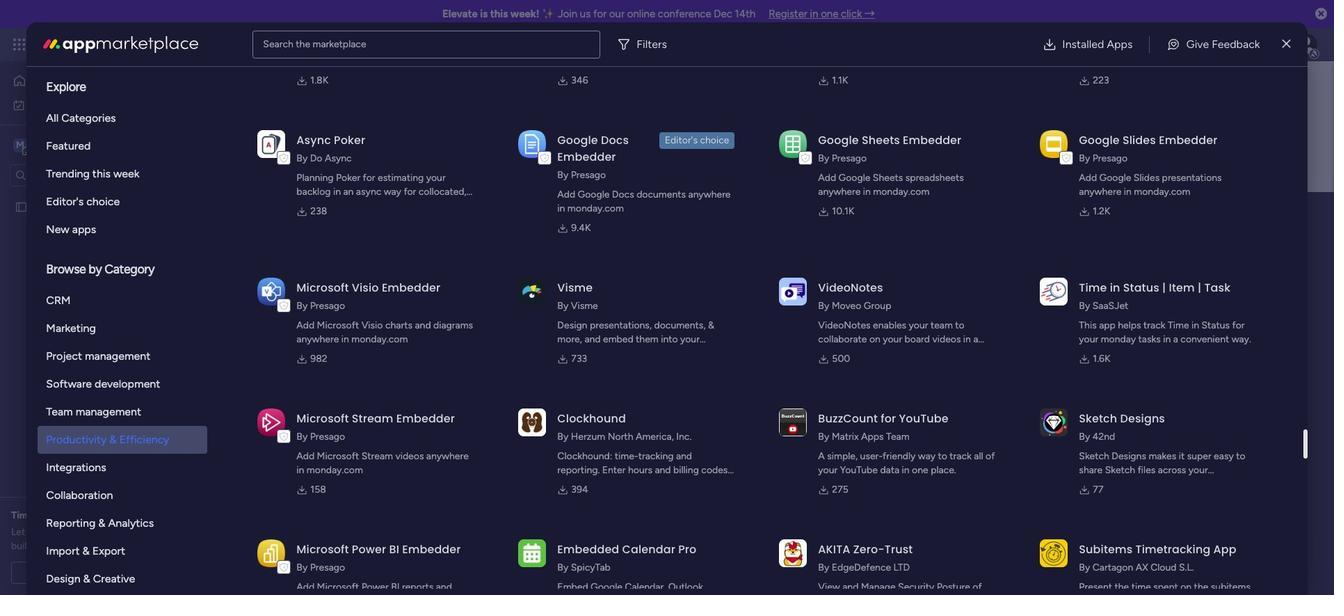 Task type: locate. For each thing, give the bounding box(es) containing it.
to right team
[[956, 319, 965, 331]]

0 horizontal spatial subitems
[[558, 69, 597, 81]]

america,
[[636, 431, 674, 443]]

editor's
[[665, 134, 698, 146], [46, 195, 84, 208]]

of right all in the bottom of the page
[[986, 450, 995, 462]]

your inside the rollup subitems app shows aggregated information from your subitems into the parent item column.
[[687, 55, 706, 67]]

1 horizontal spatial item
[[667, 69, 687, 81]]

time for item
[[1080, 280, 1108, 296]]

the left the time
[[1115, 581, 1130, 593]]

monday inside this app helps track time in status for your monday tasks in a convenient way.
[[1102, 333, 1137, 345]]

2 vertical spatial this
[[464, 314, 480, 326]]

subitems up cartagon on the bottom right of page
[[1080, 541, 1133, 557]]

sketch inside sketch designs by 42nd
[[1080, 411, 1118, 427]]

crm
[[46, 294, 71, 307]]

microsoft visio embedder by presago
[[297, 280, 441, 312]]

status up the convenient
[[1202, 319, 1231, 331]]

the up aggregated on the left top of page
[[558, 41, 574, 53]]

time inside time for an expert review let our experts review what you've built so far. free of charge
[[11, 509, 33, 521]]

way inside planning poker for estimating your backlog in an async way for collocated, distributed, remote teams
[[384, 186, 402, 198]]

spent
[[1154, 581, 1179, 593]]

1 horizontal spatial test
[[286, 346, 304, 358]]

1 horizontal spatial way
[[919, 450, 936, 462]]

275
[[833, 484, 849, 496]]

visio inside add microsoft visio charts and diagrams anywhere in monday.com
[[362, 319, 383, 331]]

1 vertical spatial sketch
[[1080, 450, 1110, 462]]

inc.
[[677, 431, 692, 443]]

sheets up add google sheets spreadsheets anywhere in monday.com
[[862, 132, 900, 148]]

your inside a magical updates toolbox - the ultimate collection update power-ups to make your updates... magic!
[[844, 69, 864, 81]]

videos inside 'videonotes enables your team to collaborate on your board videos in a new and efficient way.'
[[933, 333, 961, 345]]

apps marketplace image
[[43, 36, 199, 53]]

0 vertical spatial item
[[667, 69, 687, 81]]

calendar down 'custom'
[[361, 55, 398, 67]]

slides
[[1123, 132, 1157, 148], [1134, 172, 1160, 184]]

0 vertical spatial stream
[[352, 411, 394, 427]]

app inside this app helps track time in status for your monday tasks in a convenient way.
[[1100, 319, 1116, 331]]

charts
[[386, 319, 413, 331]]

monday.com inside 'add microsoft stream videos anywhere in monday.com'
[[307, 464, 363, 476]]

choice
[[700, 134, 730, 146], [86, 195, 120, 208]]

0 vertical spatial an
[[343, 186, 354, 198]]

sketch up the 42nd
[[1080, 411, 1118, 427]]

your
[[1120, 41, 1139, 53], [687, 55, 706, 67], [1111, 55, 1130, 67], [844, 69, 864, 81], [426, 172, 446, 184], [909, 319, 929, 331], [681, 333, 700, 345], [883, 333, 903, 345], [1080, 333, 1099, 345], [819, 464, 838, 476], [1189, 464, 1209, 476]]

1 horizontal spatial videos
[[933, 333, 961, 345]]

google inside google sheets embedder by presago
[[819, 132, 859, 148]]

on down the s.l.
[[1181, 581, 1192, 593]]

main
[[32, 138, 56, 151], [347, 197, 401, 228]]

one left the place.
[[912, 464, 929, 476]]

for inside time for an expert review let our experts review what you've built so far. free of charge
[[36, 509, 49, 521]]

subitems down aggregated on the left top of page
[[558, 69, 597, 81]]

by inside microsoft visio embedder by presago
[[297, 300, 308, 312]]

your down ultimate
[[844, 69, 864, 81]]

ultimate
[[819, 55, 854, 67]]

0 vertical spatial from
[[663, 55, 684, 67]]

time
[[1132, 581, 1152, 593]]

embed google calendar, outlook
[[558, 581, 717, 595]]

to inside 'videonotes enables your team to collaborate on your board videos in a new and efficient way.'
[[956, 319, 965, 331]]

monday.com down "spreadsheets"
[[874, 186, 930, 198]]

by inside akita zero-trust by edgedefence ltd
[[819, 562, 830, 573]]

1 vertical spatial calendar
[[361, 55, 398, 67]]

0 vertical spatial work
[[112, 36, 137, 52]]

your inside planning poker for estimating your backlog in an async way for collocated, distributed, remote teams
[[426, 172, 446, 184]]

1 the from the left
[[558, 41, 574, 53]]

add inside 'add microsoft stream videos anywhere in monday.com'
[[297, 450, 315, 462]]

app
[[649, 41, 666, 53], [1100, 319, 1116, 331]]

import
[[1080, 55, 1109, 67]]

1 vertical spatial time
[[1169, 319, 1190, 331]]

main right "workspace" icon
[[32, 138, 56, 151]]

0 horizontal spatial view
[[401, 55, 421, 67]]

data inside a simple, user-friendly way to track all of your youtube data in one place.
[[881, 464, 900, 476]]

videonotes inside the videonotes by moveo group
[[819, 280, 884, 296]]

microsoft left the you
[[317, 319, 359, 331]]

monday.com inside the design presentations, documents, & more, and embed them into your monday.com boards & docs
[[558, 347, 614, 359]]

embedder up reports on the bottom left
[[402, 541, 461, 557]]

add inside add microsoft power bi reports and
[[297, 581, 315, 593]]

design for design & creative
[[46, 572, 80, 585]]

2 videonotes from the top
[[819, 319, 871, 331]]

2 horizontal spatial time
[[1169, 319, 1190, 331]]

0 vertical spatial sketch
[[1080, 411, 1118, 427]]

way up the place.
[[919, 450, 936, 462]]

1 horizontal spatial view
[[603, 478, 623, 490]]

search everything image
[[1217, 38, 1230, 52]]

subitems inside the rollup subitems app shows aggregated information from your subitems into the parent item column.
[[558, 69, 597, 81]]

1.1k
[[833, 74, 849, 86]]

monday inside the "connect your private applications and import your data to monday boards via web services."
[[1166, 55, 1201, 67]]

designs up 'files'
[[1112, 450, 1147, 462]]

you
[[366, 314, 382, 326]]

1 vertical spatial of
[[83, 540, 92, 552]]

parent
[[636, 69, 665, 81]]

1 horizontal spatial data
[[1133, 55, 1152, 67]]

anywhere inside add google sheets spreadsheets anywhere in monday.com
[[819, 186, 861, 198]]

track inside this app helps track time in status for your monday tasks in a convenient way.
[[1144, 319, 1166, 331]]

2 horizontal spatial a
[[1174, 333, 1179, 345]]

0 vertical spatial our
[[610, 8, 625, 20]]

0 vertical spatial app
[[649, 41, 666, 53]]

0 horizontal spatial apps
[[862, 431, 884, 443]]

team up friendly
[[887, 431, 910, 443]]

1 horizontal spatial editor's
[[665, 134, 698, 146]]

google up 10.1k
[[839, 172, 871, 184]]

google down by presago
[[578, 189, 610, 200]]

1 horizontal spatial design
[[558, 319, 588, 331]]

0 horizontal spatial videos
[[396, 450, 424, 462]]

0 horizontal spatial app
[[649, 41, 666, 53]]

embedder inside google docs embedder
[[558, 149, 616, 165]]

time for review
[[11, 509, 33, 521]]

subitems up information on the left top
[[606, 41, 647, 53]]

1 vertical spatial apps
[[862, 431, 884, 443]]

1 horizontal spatial one
[[912, 464, 929, 476]]

google inside add google sheets spreadsheets anywhere in monday.com
[[839, 172, 871, 184]]

editor's choice up apps
[[46, 195, 120, 208]]

view down enter
[[603, 478, 623, 490]]

1 vertical spatial bi
[[391, 581, 400, 593]]

my work
[[31, 98, 68, 110]]

hours
[[628, 464, 653, 476]]

presago up add google slides presentations anywhere in monday.com
[[1093, 152, 1128, 164]]

1 vertical spatial data
[[881, 464, 900, 476]]

by inside microsoft power bi embedder by presago
[[297, 562, 308, 573]]

power inside microsoft power bi embedder by presago
[[352, 541, 386, 557]]

brad klo image
[[1296, 33, 1318, 56]]

to
[[423, 55, 433, 67], [985, 55, 994, 67], [1155, 55, 1164, 67], [956, 319, 965, 331], [939, 450, 948, 462], [1237, 450, 1246, 462]]

review up what
[[96, 509, 126, 521]]

0 vertical spatial time
[[1080, 280, 1108, 296]]

time up the convenient
[[1169, 319, 1190, 331]]

anywhere inside 'add microsoft stream videos anywhere in monday.com'
[[427, 450, 469, 462]]

by inside google slides embedder by presago
[[1080, 152, 1091, 164]]

monday.com down 'more,'
[[558, 347, 614, 359]]

your down "simple,"
[[819, 464, 838, 476]]

presentations
[[1163, 172, 1223, 184]]

presago up add google sheets spreadsheets anywhere in monday.com
[[832, 152, 867, 164]]

embedder inside microsoft power bi embedder by presago
[[402, 541, 461, 557]]

2 the from the left
[[952, 41, 968, 53]]

and inside the design presentations, documents, & more, and embed them into your monday.com boards & docs
[[585, 333, 601, 345]]

your down this
[[1080, 333, 1099, 345]]

and down tracking
[[655, 464, 671, 476]]

google
[[558, 132, 598, 148], [819, 132, 859, 148], [1080, 132, 1120, 148], [839, 172, 871, 184], [1100, 172, 1132, 184], [578, 189, 610, 200], [591, 581, 623, 593]]

and inside add microsoft power bi reports and
[[436, 581, 452, 593]]

work inside button
[[46, 98, 68, 110]]

0 vertical spatial power
[[352, 541, 386, 557]]

0 vertical spatial main
[[32, 138, 56, 151]]

google up by presago
[[558, 132, 598, 148]]

choice down "trending this week"
[[86, 195, 120, 208]]

0 vertical spatial test
[[33, 201, 51, 213]]

management for project management
[[85, 349, 150, 363]]

a
[[974, 333, 979, 345], [1174, 333, 1179, 345], [89, 567, 94, 578]]

productivity & efficiency
[[46, 433, 169, 446]]

0 horizontal spatial way
[[384, 186, 402, 198]]

add inside add microsoft visio charts and diagrams anywhere in monday.com
[[297, 319, 315, 331]]

videonotes
[[819, 280, 884, 296], [819, 319, 871, 331]]

time for an expert review let our experts review what you've built so far. free of charge
[[11, 509, 163, 552]]

0 vertical spatial boards
[[1204, 55, 1234, 67]]

0 vertical spatial sheets
[[862, 132, 900, 148]]

0 vertical spatial poker
[[334, 132, 366, 148]]

analytics
[[108, 516, 154, 530]]

way
[[384, 186, 402, 198], [919, 450, 936, 462]]

0 horizontal spatial main
[[32, 138, 56, 151]]

1 vertical spatial team
[[887, 431, 910, 443]]

reporting
[[46, 516, 96, 530]]

your inside this app helps track time in status for your monday tasks in a convenient way.
[[1080, 333, 1099, 345]]

across
[[1159, 464, 1187, 476]]

way.
[[1232, 333, 1252, 345], [897, 347, 917, 359]]

presago up 158
[[310, 431, 345, 443]]

monday.com for docs
[[568, 203, 624, 214]]

1 vertical spatial management
[[85, 349, 150, 363]]

a up ultimate
[[819, 41, 825, 53]]

& down them
[[649, 347, 655, 359]]

presago inside microsoft power bi embedder by presago
[[310, 562, 345, 573]]

238
[[311, 205, 327, 217]]

0 horizontal spatial editor's choice
[[46, 195, 120, 208]]

work up home button
[[112, 36, 137, 52]]

bi
[[389, 541, 400, 557], [391, 581, 400, 593]]

time-
[[615, 450, 639, 462]]

app logo image
[[258, 130, 286, 158], [519, 130, 547, 158], [780, 130, 808, 158], [1041, 130, 1069, 158], [258, 278, 286, 305], [519, 278, 547, 305], [780, 278, 808, 305], [1041, 278, 1069, 305], [519, 408, 547, 436], [780, 408, 808, 436], [1041, 408, 1069, 436], [258, 408, 286, 436], [258, 539, 286, 567], [519, 539, 547, 567], [780, 539, 808, 567], [1041, 539, 1069, 567]]

click
[[842, 8, 863, 20]]

google inside the embed google calendar, outlook
[[591, 581, 623, 593]]

embedder for google sheets embedder by presago
[[903, 132, 962, 148]]

work
[[112, 36, 137, 52], [46, 98, 68, 110]]

sheets inside add google sheets spreadsheets anywhere in monday.com
[[873, 172, 904, 184]]

via
[[1236, 55, 1248, 67]]

async right do
[[325, 152, 352, 164]]

way up teams
[[384, 186, 402, 198]]

1 vertical spatial async
[[325, 152, 352, 164]]

14th
[[735, 8, 756, 20]]

1 vertical spatial view
[[603, 478, 623, 490]]

0 horizontal spatial team
[[46, 405, 73, 418]]

connect
[[1080, 41, 1118, 53]]

10.1k
[[833, 205, 855, 217]]

& right documents, at the bottom of the page
[[708, 319, 715, 331]]

presago for microsoft visio embedder
[[310, 300, 345, 312]]

Search in workspace field
[[29, 167, 116, 183]]

1 vertical spatial designs
[[1112, 450, 1147, 462]]

do
[[310, 152, 323, 164]]

1 vertical spatial way
[[919, 450, 936, 462]]

your down super
[[1189, 464, 1209, 476]]

new apps
[[46, 223, 96, 236]]

async up do
[[297, 132, 331, 148]]

monday down apps image
[[1166, 55, 1201, 67]]

in
[[811, 8, 819, 20], [333, 186, 341, 198], [864, 186, 871, 198], [1125, 186, 1132, 198], [558, 203, 565, 214], [1111, 280, 1121, 296], [454, 314, 462, 326], [1192, 319, 1200, 331], [342, 333, 349, 345], [964, 333, 972, 345], [1164, 333, 1172, 345], [297, 464, 304, 476], [902, 464, 910, 476]]

and right view
[[843, 581, 859, 593]]

option
[[0, 194, 177, 197]]

1 vertical spatial a
[[819, 450, 825, 462]]

2 horizontal spatial monday
[[1166, 55, 1201, 67]]

timetracking
[[1136, 541, 1211, 557]]

async
[[356, 186, 382, 198]]

0 vertical spatial data
[[1133, 55, 1152, 67]]

microsoft stream embedder by presago
[[297, 411, 455, 443]]

of right free
[[83, 540, 92, 552]]

add for microsoft power bi embedder
[[297, 581, 315, 593]]

embedder inside google slides embedder by presago
[[1160, 132, 1218, 148]]

0 horizontal spatial youtube
[[841, 464, 878, 476]]

by inside the buzzcount for youtube by matrix apps team
[[819, 431, 830, 443]]

app inside the rollup subitems app shows aggregated information from your subitems into the parent item column.
[[649, 41, 666, 53]]

our left online
[[610, 8, 625, 20]]

a left "simple,"
[[819, 450, 825, 462]]

0 vertical spatial a
[[819, 41, 825, 53]]

distributed,
[[297, 200, 347, 212]]

0 vertical spatial slides
[[1123, 132, 1157, 148]]

0 horizontal spatial monday
[[62, 36, 110, 52]]

apps up user-
[[862, 431, 884, 443]]

sketch
[[1080, 411, 1118, 427], [1080, 450, 1110, 462], [1106, 464, 1136, 476]]

1 horizontal spatial subitems
[[1212, 581, 1251, 593]]

boards inside the "connect your private applications and import your data to monday boards via web services."
[[1204, 55, 1234, 67]]

sheets
[[862, 132, 900, 148], [873, 172, 904, 184]]

monday.com down presentations
[[1135, 186, 1191, 198]]

designs inside sketch designs makes it super easy to share sketch files across your organization.
[[1112, 450, 1147, 462]]

project
[[46, 349, 82, 363]]

to down private
[[1155, 55, 1164, 67]]

google down 223
[[1080, 132, 1120, 148]]

invite members image
[[1152, 38, 1166, 52]]

1 vertical spatial an
[[51, 509, 62, 521]]

1 vertical spatial test
[[286, 346, 304, 358]]

power up add microsoft power bi reports and
[[352, 541, 386, 557]]

0 vertical spatial videos
[[933, 333, 961, 345]]

installed apps
[[1063, 37, 1133, 50]]

your down documents, at the bottom of the page
[[681, 333, 700, 345]]

microsoft up dashboards
[[297, 280, 349, 296]]

monday.com for sheets
[[874, 186, 930, 198]]

google down '1.1k'
[[819, 132, 859, 148]]

0 horizontal spatial track
[[950, 450, 972, 462]]

give
[[1187, 37, 1210, 50]]

monday down helps
[[1102, 333, 1137, 345]]

add inside add google slides presentations anywhere in monday.com
[[1080, 172, 1098, 184]]

presago for microsoft stream embedder
[[310, 431, 345, 443]]

stream up 'add microsoft stream videos anywhere in monday.com'
[[352, 411, 394, 427]]

it
[[1179, 450, 1185, 462]]

google down 'spicytab'
[[591, 581, 623, 593]]

1 horizontal spatial choice
[[700, 134, 730, 146]]

docs
[[601, 132, 629, 148], [612, 189, 635, 200]]

monday up home button
[[62, 36, 110, 52]]

presago inside google slides embedder by presago
[[1093, 152, 1128, 164]]

microsoft up 158
[[317, 450, 359, 462]]

0 horizontal spatial work
[[46, 98, 68, 110]]

embedder inside google sheets embedder by presago
[[903, 132, 962, 148]]

subitems inside the rollup subitems app shows aggregated information from your subitems into the parent item column.
[[606, 41, 647, 53]]

schedule a meeting button
[[11, 562, 166, 584]]

design for design presentations, documents, & more, and embed them into your monday.com boards & docs
[[558, 319, 588, 331]]

slides up add google slides presentations anywhere in monday.com
[[1123, 132, 1157, 148]]

0 vertical spatial status
[[1124, 280, 1160, 296]]

sketch designs makes it super easy to share sketch files across your organization.
[[1080, 450, 1246, 490]]

9.4k
[[572, 222, 591, 234]]

app right this
[[1100, 319, 1116, 331]]

monday.com down the you
[[352, 333, 408, 345]]

1 horizontal spatial an
[[343, 186, 354, 198]]

embedder inside microsoft stream embedder by presago
[[397, 411, 455, 427]]

1 vertical spatial review
[[79, 526, 108, 538]]

sheets down google sheets embedder by presago
[[873, 172, 904, 184]]

register
[[769, 8, 808, 20]]

0 vertical spatial videonotes
[[819, 280, 884, 296]]

clockhound: time-tracking and reporting. enter hours and billing codes from item view or mobile.
[[558, 450, 728, 490]]

1 vertical spatial track
[[950, 450, 972, 462]]

on up the 'efficient'
[[870, 333, 881, 345]]

and up via
[[1229, 41, 1246, 53]]

select product image
[[13, 38, 26, 52]]

sketch for sketch designs makes it super easy to share sketch files across your organization.
[[1080, 450, 1110, 462]]

0 vertical spatial of
[[986, 450, 995, 462]]

boards and dashboards you visited recently in this workspace
[[262, 314, 530, 326]]

presago for google sheets embedder
[[832, 152, 867, 164]]

0 vertical spatial into
[[600, 69, 617, 81]]

videonotes for videonotes enables your team to collaborate on your board videos in a new and efficient way.
[[819, 319, 871, 331]]

2 vertical spatial of
[[973, 581, 982, 593]]

google inside google docs embedder
[[558, 132, 598, 148]]

1 horizontal spatial our
[[610, 8, 625, 20]]

1 horizontal spatial into
[[661, 333, 678, 345]]

1 vertical spatial subitems
[[1212, 581, 1251, 593]]

status
[[1124, 280, 1160, 296], [1202, 319, 1231, 331]]

makes
[[1149, 450, 1177, 462]]

embedded
[[558, 541, 620, 557]]

time inside this app helps track time in status for your monday tasks in a convenient way.
[[1169, 319, 1190, 331]]

of inside time for an expert review let our experts review what you've built so far. free of charge
[[83, 540, 92, 552]]

monday.com inside add google slides presentations anywhere in monday.com
[[1135, 186, 1191, 198]]

1 a from the top
[[819, 41, 825, 53]]

0 vertical spatial bi
[[389, 541, 400, 557]]

docs left documents
[[612, 189, 635, 200]]

time inside time in status | item | task by saasjet
[[1080, 280, 1108, 296]]

add inside add google docs documents anywhere in monday.com
[[558, 189, 576, 200]]

project management
[[46, 349, 150, 363]]

1 horizontal spatial way.
[[1232, 333, 1252, 345]]

visme
[[558, 280, 593, 296], [571, 300, 598, 312]]

services.
[[1101, 69, 1138, 81]]

0 horizontal spatial an
[[51, 509, 62, 521]]

buzzcount
[[819, 411, 878, 427]]

1 horizontal spatial time
[[1080, 280, 1108, 296]]

1 vertical spatial boards
[[301, 281, 335, 294]]

microsoft down the 982 at the left bottom of the page
[[297, 411, 349, 427]]

| right item
[[1198, 280, 1202, 296]]

embedder up presentations
[[1160, 132, 1218, 148]]

1 horizontal spatial |
[[1198, 280, 1202, 296]]

1 vertical spatial way.
[[897, 347, 917, 359]]

monday work management
[[62, 36, 216, 52]]

monday.com inside add google docs documents anywhere in monday.com
[[568, 203, 624, 214]]

management
[[140, 36, 216, 52], [85, 349, 150, 363], [76, 405, 141, 418]]

design up 'more,'
[[558, 319, 588, 331]]

of right posture
[[973, 581, 982, 593]]

embedder for google docs embedder
[[558, 149, 616, 165]]

1 horizontal spatial status
[[1202, 319, 1231, 331]]

billing
[[674, 464, 699, 476]]

home button
[[8, 70, 150, 92]]

1 horizontal spatial track
[[1144, 319, 1166, 331]]

add inside add google sheets spreadsheets anywhere in monday.com
[[819, 172, 837, 184]]

a down import & export
[[89, 567, 94, 578]]

youtube inside a simple, user-friendly way to track all of your youtube data in one place.
[[841, 464, 878, 476]]

in inside 'videonotes enables your team to collaborate on your board videos in a new and efficient way.'
[[964, 333, 972, 345]]

boards right recent
[[301, 281, 335, 294]]

microsoft inside add microsoft visio charts and diagrams anywhere in monday.com
[[317, 319, 359, 331]]

inbox image
[[1121, 38, 1135, 52]]

1 vertical spatial subitems
[[1080, 541, 1133, 557]]

add for microsoft stream embedder
[[297, 450, 315, 462]]

1 videonotes from the top
[[819, 280, 884, 296]]

& for export
[[82, 544, 90, 557]]

embed
[[558, 581, 589, 593]]

outlook
[[669, 581, 704, 593]]

board
[[905, 333, 931, 345]]

app left the shows
[[649, 41, 666, 53]]

so
[[33, 540, 43, 552]]

monday
[[62, 36, 110, 52], [1166, 55, 1201, 67], [1102, 333, 1137, 345]]

presago inside microsoft stream embedder by presago
[[310, 431, 345, 443]]

and right charts
[[415, 319, 431, 331]]

designs inside sketch designs by 42nd
[[1121, 411, 1166, 427]]

youtube down user-
[[841, 464, 878, 476]]

one left click
[[821, 8, 839, 20]]

add microsoft stream videos anywhere in monday.com
[[297, 450, 469, 476]]

your up services.
[[1111, 55, 1130, 67]]

of inside a simple, user-friendly way to track all of your youtube data in one place.
[[986, 450, 995, 462]]

videos
[[933, 333, 961, 345], [396, 450, 424, 462]]

apps inside button
[[1107, 37, 1133, 50]]

& left efficiency
[[110, 433, 117, 446]]

0 vertical spatial team
[[46, 405, 73, 418]]

the inside the rollup subitems app shows aggregated information from your subitems into the parent item column.
[[558, 41, 574, 53]]

this left week
[[92, 167, 111, 180]]

way. inside 'videonotes enables your team to collaborate on your board videos in a new and efficient way.'
[[897, 347, 917, 359]]

Main workspace field
[[344, 197, 1279, 228]]

presago
[[832, 152, 867, 164], [1093, 152, 1128, 164], [571, 169, 606, 181], [310, 300, 345, 312], [310, 431, 345, 443], [310, 562, 345, 573]]

embedder up by presago
[[558, 149, 616, 165]]

1 vertical spatial on
[[1181, 581, 1192, 593]]

members
[[352, 281, 398, 294]]

presago inside google sheets embedder by presago
[[832, 152, 867, 164]]

videonotes up "moveo"
[[819, 280, 884, 296]]

embedder for microsoft visio embedder by presago
[[382, 280, 441, 296]]

1 vertical spatial from
[[558, 478, 579, 490]]

recently
[[416, 314, 452, 326]]

346
[[572, 74, 589, 86]]

more,
[[558, 333, 582, 345]]

a for a simple, user-friendly way to track all of your youtube data in one place.
[[819, 450, 825, 462]]

videos down team
[[933, 333, 961, 345]]

visio up the you
[[352, 280, 379, 296]]

poker inside planning poker for estimating your backlog in an async way for collocated, distributed, remote teams
[[336, 172, 361, 184]]

editor's up documents
[[665, 134, 698, 146]]

for inside the buzzcount for youtube by matrix apps team
[[881, 411, 897, 427]]

one
[[821, 8, 839, 20], [912, 464, 929, 476]]

1 vertical spatial monday
[[1166, 55, 1201, 67]]

boards down 'search everything' icon
[[1204, 55, 1234, 67]]

2 vertical spatial boards
[[616, 347, 646, 359]]

item down reporting.
[[581, 478, 600, 490]]

planning
[[297, 172, 334, 184]]

in inside add google sheets spreadsheets anywhere in monday.com
[[864, 186, 871, 198]]

your inside sketch designs makes it super easy to share sketch files across your organization.
[[1189, 464, 1209, 476]]

1 horizontal spatial team
[[887, 431, 910, 443]]

from inside the rollup subitems app shows aggregated information from your subitems into the parent item column.
[[663, 55, 684, 67]]

bi inside microsoft power bi embedder by presago
[[389, 541, 400, 557]]

videonotes up collaborate at the bottom right of page
[[819, 319, 871, 331]]

connect your private applications and import your data to monday boards via web services.
[[1080, 41, 1248, 81]]

anywhere for google sheets embedder
[[819, 186, 861, 198]]

into up docs
[[661, 333, 678, 345]]

the right search
[[296, 38, 310, 50]]

our inside time for an expert review let our experts review what you've built so far. free of charge
[[28, 526, 42, 538]]

1 vertical spatial main
[[347, 197, 401, 228]]

2 a from the top
[[819, 450, 825, 462]]

microsoft inside add microsoft power bi reports and
[[317, 581, 359, 593]]

0 horizontal spatial the
[[558, 41, 574, 53]]

and down collaborate at the bottom right of page
[[839, 347, 856, 359]]

0 horizontal spatial way.
[[897, 347, 917, 359]]



Task type: vqa. For each thing, say whether or not it's contained in the screenshot.


Task type: describe. For each thing, give the bounding box(es) containing it.
in inside planning poker for estimating your backlog in an async way for collocated, distributed, remote teams
[[333, 186, 341, 198]]

bi inside add microsoft power bi reports and
[[391, 581, 400, 593]]

recent
[[262, 281, 298, 294]]

way. inside this app helps track time in status for your monday tasks in a convenient way.
[[1232, 333, 1252, 345]]

see
[[243, 38, 260, 50]]

online
[[628, 8, 656, 20]]

1 horizontal spatial main
[[347, 197, 401, 228]]

enter
[[603, 464, 626, 476]]

public board image
[[15, 200, 28, 213]]

add microsoft power bi reports and
[[297, 581, 458, 595]]

by inside time in status | item | task by saasjet
[[1080, 300, 1091, 312]]

add for microsoft visio embedder
[[297, 319, 315, 331]]

0 vertical spatial choice
[[700, 134, 730, 146]]

monday.com's
[[297, 55, 359, 67]]

g-
[[297, 41, 307, 53]]

1.8k
[[311, 74, 329, 86]]

and inside 'videonotes enables your team to collaborate on your board videos in a new and efficient way.'
[[839, 347, 856, 359]]

by inside embedded calendar pro by spicytab
[[558, 562, 569, 573]]

this app helps track time in status for your monday tasks in a convenient way.
[[1080, 319, 1252, 345]]

a inside 'videonotes enables your team to collaborate on your board videos in a new and efficient way.'
[[974, 333, 979, 345]]

organization.
[[1080, 478, 1136, 490]]

2 vertical spatial workspace
[[482, 314, 530, 326]]

microsoft inside microsoft stream embedder by presago
[[297, 411, 349, 427]]

browse
[[46, 262, 86, 277]]

see plans
[[243, 38, 285, 50]]

visio inside microsoft visio embedder by presago
[[352, 280, 379, 296]]

schedule
[[46, 567, 86, 578]]

0 horizontal spatial choice
[[86, 195, 120, 208]]

and inside add microsoft visio charts and diagrams anywhere in monday.com
[[415, 319, 431, 331]]

search
[[263, 38, 294, 50]]

ltd
[[894, 562, 910, 573]]

let
[[11, 526, 25, 538]]

to inside sketch designs makes it super easy to share sketch files across your organization.
[[1237, 450, 1246, 462]]

your up board
[[909, 319, 929, 331]]

your inside a simple, user-friendly way to track all of your youtube data in one place.
[[819, 464, 838, 476]]

boards
[[262, 314, 292, 326]]

0 vertical spatial calendar
[[390, 41, 428, 53]]

slides inside google slides embedder by presago
[[1123, 132, 1157, 148]]

to inside the g-company's custom calendar takes monday.com's calendar view to the next level.
[[423, 55, 433, 67]]

into inside the rollup subitems app shows aggregated information from your subitems into the parent item column.
[[600, 69, 617, 81]]

0 vertical spatial visme
[[558, 280, 593, 296]]

and inside view and manage security posture of
[[843, 581, 859, 593]]

733
[[572, 353, 587, 365]]

1 vertical spatial workspace
[[406, 197, 526, 228]]

this
[[1080, 319, 1097, 331]]

marketing
[[46, 322, 96, 335]]

presentations,
[[590, 319, 652, 331]]

sheets inside google sheets embedder by presago
[[862, 132, 900, 148]]

in inside a simple, user-friendly way to track all of your youtube data in one place.
[[902, 464, 910, 476]]

0 vertical spatial management
[[140, 36, 216, 52]]

backlog
[[297, 186, 331, 198]]

embedder for microsoft stream embedder by presago
[[397, 411, 455, 427]]

a magical updates toolbox - the ultimate collection update power-ups to make your updates... magic!
[[819, 41, 994, 81]]

in inside add google slides presentations anywhere in monday.com
[[1125, 186, 1132, 198]]

reporting.
[[558, 464, 600, 476]]

docs inside add google docs documents anywhere in monday.com
[[612, 189, 635, 200]]

to inside a simple, user-friendly way to track all of your youtube data in one place.
[[939, 450, 948, 462]]

visited
[[385, 314, 414, 326]]

your left private
[[1120, 41, 1139, 53]]

1 vertical spatial editor's choice
[[46, 195, 120, 208]]

test list box
[[0, 192, 177, 406]]

embedder for google slides embedder by presago
[[1160, 132, 1218, 148]]

simple,
[[828, 450, 858, 462]]

subitems inside "present the time spent on the subitems"
[[1212, 581, 1251, 593]]

add for google slides embedder
[[1080, 172, 1098, 184]]

anywhere for microsoft stream embedder
[[427, 450, 469, 462]]

poker for async
[[334, 132, 366, 148]]

enables
[[874, 319, 907, 331]]

management for team management
[[76, 405, 141, 418]]

calendar,
[[625, 581, 666, 593]]

microsoft inside microsoft power bi embedder by presago
[[297, 541, 349, 557]]

apps
[[72, 223, 96, 236]]

helps
[[1119, 319, 1142, 331]]

schedule a meeting
[[46, 567, 132, 578]]

share
[[1080, 464, 1103, 476]]

anywhere inside add google docs documents anywhere in monday.com
[[689, 189, 731, 200]]

google sheets embedder by presago
[[819, 132, 962, 164]]

development
[[95, 377, 160, 390]]

test inside test link
[[286, 346, 304, 358]]

test inside test list box
[[33, 201, 51, 213]]

sketch for sketch designs by 42nd
[[1080, 411, 1118, 427]]

feedback
[[1213, 37, 1261, 50]]

documents,
[[655, 319, 706, 331]]

main inside workspace selection element
[[32, 138, 56, 151]]

a inside "button"
[[89, 567, 94, 578]]

tracking
[[639, 450, 674, 462]]

0 vertical spatial async
[[297, 132, 331, 148]]

by inside the videonotes by moveo group
[[819, 300, 830, 312]]

0 vertical spatial this
[[491, 8, 508, 20]]

by inside sketch designs by 42nd
[[1080, 431, 1091, 443]]

of inside view and manage security posture of
[[973, 581, 982, 593]]

zero-
[[854, 541, 885, 557]]

monday for import
[[1166, 55, 1201, 67]]

microsoft inside 'add microsoft stream videos anywhere in monday.com'
[[317, 450, 359, 462]]

moveo
[[832, 300, 862, 312]]

filters
[[637, 37, 667, 50]]

982
[[311, 353, 328, 365]]

easy
[[1215, 450, 1235, 462]]

them
[[636, 333, 659, 345]]

item inside clockhound: time-tracking and reporting. enter hours and billing codes from item view or mobile.
[[581, 478, 600, 490]]

buzzcount for youtube by matrix apps team
[[819, 411, 949, 443]]

in inside add microsoft visio charts and diagrams anywhere in monday.com
[[342, 333, 349, 345]]

2 | from the left
[[1198, 280, 1202, 296]]

the down the s.l.
[[1195, 581, 1209, 593]]

marketplace
[[313, 38, 366, 50]]

help image
[[1247, 38, 1261, 52]]

task
[[1205, 280, 1231, 296]]

presago for google slides embedder
[[1093, 152, 1128, 164]]

google inside add google docs documents anywhere in monday.com
[[578, 189, 610, 200]]

0 vertical spatial editor's
[[665, 134, 698, 146]]

notifications image
[[1091, 38, 1105, 52]]

you've
[[134, 526, 163, 538]]

expert
[[64, 509, 93, 521]]

in inside time in status | item | task by saasjet
[[1111, 280, 1121, 296]]

1 vertical spatial visme
[[571, 300, 598, 312]]

view inside clockhound: time-tracking and reporting. enter hours and billing codes from item view or mobile.
[[603, 478, 623, 490]]

394
[[572, 484, 589, 496]]

anywhere for google slides embedder
[[1080, 186, 1122, 198]]

to inside the "connect your private applications and import your data to monday boards via web services."
[[1155, 55, 1164, 67]]

designs for sketch designs makes it super easy to share sketch files across your organization.
[[1112, 450, 1147, 462]]

on inside "present the time spent on the subitems"
[[1181, 581, 1192, 593]]

the inside the rollup subitems app shows aggregated information from your subitems into the parent item column.
[[619, 69, 634, 81]]

manage
[[861, 581, 896, 593]]

& for creative
[[83, 572, 90, 585]]

an inside planning poker for estimating your backlog in an async way for collocated, distributed, remote teams
[[343, 186, 354, 198]]

akita zero-trust by edgedefence ltd
[[819, 541, 913, 573]]

integrations
[[46, 461, 106, 474]]

work for monday
[[112, 36, 137, 52]]

the rollup subitems app shows aggregated information from your subitems into the parent item column.
[[558, 41, 723, 81]]

your inside the design presentations, documents, & more, and embed them into your monday.com boards & docs
[[681, 333, 700, 345]]

and inside the "connect your private applications and import your data to monday boards via web services."
[[1229, 41, 1246, 53]]

data inside the "connect your private applications and import your data to monday boards via web services."
[[1133, 55, 1152, 67]]

elevate is this week! ✨ join us for our online conference dec 14th
[[443, 8, 756, 20]]

apps image
[[1182, 38, 1196, 52]]

dapulse x slim image
[[1283, 36, 1291, 53]]

by inside microsoft stream embedder by presago
[[297, 431, 308, 443]]

on inside 'videonotes enables your team to collaborate on your board videos in a new and efficient way.'
[[870, 333, 881, 345]]

item
[[1170, 280, 1195, 296]]

m
[[16, 139, 24, 151]]

1 vertical spatial editor's
[[46, 195, 84, 208]]

youtube inside the buzzcount for youtube by matrix apps team
[[900, 411, 949, 427]]

clockhound by herzum north america, inc.
[[558, 411, 692, 443]]

explore
[[46, 79, 86, 95]]

from inside clockhound: time-tracking and reporting. enter hours and billing codes from item view or mobile.
[[558, 478, 579, 490]]

0 vertical spatial review
[[96, 509, 126, 521]]

1 | from the left
[[1163, 280, 1167, 296]]

for inside this app helps track time in status for your monday tasks in a convenient way.
[[1233, 319, 1246, 331]]

power inside add microsoft power bi reports and
[[362, 581, 389, 593]]

documents
[[637, 189, 686, 200]]

free
[[62, 540, 81, 552]]

shows
[[668, 41, 696, 53]]

designs for sketch designs by 42nd
[[1121, 411, 1166, 427]]

0 horizontal spatial one
[[821, 8, 839, 20]]

friendly
[[883, 450, 916, 462]]

a for a magical updates toolbox - the ultimate collection update power-ups to make your updates... magic!
[[819, 41, 825, 53]]

monday.com for slides
[[1135, 186, 1191, 198]]

view inside the g-company's custom calendar takes monday.com's calendar view to the next level.
[[401, 55, 421, 67]]

in inside add google docs documents anywhere in monday.com
[[558, 203, 565, 214]]

poker for planning
[[336, 172, 361, 184]]

mobile.
[[637, 478, 668, 490]]

workspace image
[[13, 137, 27, 153]]

browse by category
[[46, 262, 155, 277]]

by inside visme by visme
[[558, 300, 569, 312]]

158
[[311, 484, 326, 496]]

monday for in
[[1102, 333, 1137, 345]]

anywhere inside add microsoft visio charts and diagrams anywhere in monday.com
[[297, 333, 339, 345]]

0 horizontal spatial this
[[92, 167, 111, 180]]

team management
[[46, 405, 141, 418]]

creative
[[93, 572, 135, 585]]

1 vertical spatial main workspace
[[347, 197, 526, 228]]

0 vertical spatial workspace
[[59, 138, 114, 151]]

software development
[[46, 377, 160, 390]]

experts
[[44, 526, 77, 538]]

0 vertical spatial monday
[[62, 36, 110, 52]]

the inside the g-company's custom calendar takes monday.com's calendar view to the next level.
[[435, 55, 449, 67]]

into inside the design presentations, documents, & more, and embed them into your monday.com boards & docs
[[661, 333, 678, 345]]

slides inside add google slides presentations anywhere in monday.com
[[1134, 172, 1160, 184]]

and right boards
[[295, 314, 311, 326]]

an inside time for an expert review let our experts review what you've built so far. free of charge
[[51, 509, 62, 521]]

docs inside google docs embedder
[[601, 132, 629, 148]]

add for google sheets embedder
[[819, 172, 837, 184]]

by inside google sheets embedder by presago
[[819, 152, 830, 164]]

featured
[[46, 139, 91, 152]]

by inside the clockhound by herzum north america, inc.
[[558, 431, 569, 443]]

2 vertical spatial sketch
[[1106, 464, 1136, 476]]

boards inside the design presentations, documents, & more, and embed them into your monday.com boards & docs
[[616, 347, 646, 359]]

& for efficiency
[[110, 433, 117, 446]]

apps inside the buzzcount for youtube by matrix apps team
[[862, 431, 884, 443]]

dashboards
[[313, 314, 364, 326]]

cartagon
[[1093, 562, 1134, 573]]

& for analytics
[[98, 516, 105, 530]]

charge
[[95, 540, 125, 552]]

main workspace inside workspace selection element
[[32, 138, 114, 151]]

stream inside 'add microsoft stream videos anywhere in monday.com'
[[362, 450, 393, 462]]

item inside the rollup subitems app shows aggregated information from your subitems into the parent item column.
[[667, 69, 687, 81]]

presago down google docs embedder
[[571, 169, 606, 181]]

applications
[[1174, 41, 1227, 53]]

1 horizontal spatial editor's choice
[[665, 134, 730, 146]]

category
[[105, 262, 155, 277]]

monday.com for stream
[[307, 464, 363, 476]]

your down the enables
[[883, 333, 903, 345]]

home
[[32, 74, 59, 86]]

design presentations, documents, & more, and embed them into your monday.com boards & docs
[[558, 319, 715, 359]]

the inside a magical updates toolbox - the ultimate collection update power-ups to make your updates... magic!
[[952, 41, 968, 53]]

work for my
[[46, 98, 68, 110]]

saasjet
[[1093, 300, 1129, 312]]

videos inside 'add microsoft stream videos anywhere in monday.com'
[[396, 450, 424, 462]]

videonotes for videonotes by moveo group
[[819, 280, 884, 296]]

tasks
[[1139, 333, 1161, 345]]

workspace selection element
[[13, 137, 116, 155]]

google inside add google slides presentations anywhere in monday.com
[[1100, 172, 1132, 184]]

and up billing
[[676, 450, 693, 462]]

by inside async poker by do async
[[297, 152, 308, 164]]

group
[[864, 300, 892, 312]]

toolbox
[[909, 41, 943, 53]]

way inside a simple, user-friendly way to track all of your youtube data in one place.
[[919, 450, 936, 462]]

to inside a magical updates toolbox - the ultimate collection update power-ups to make your updates... magic!
[[985, 55, 994, 67]]



